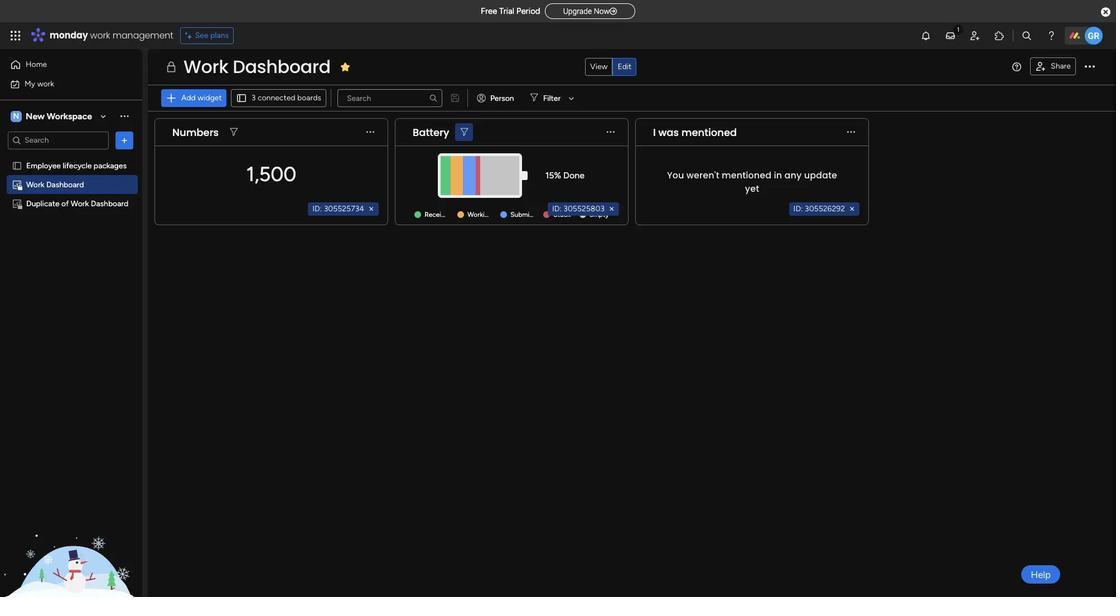 Task type: describe. For each thing, give the bounding box(es) containing it.
lottie animation element
[[0, 485, 142, 597]]

Search in workspace field
[[23, 134, 93, 147]]

305525734
[[324, 204, 364, 214]]

i
[[653, 125, 656, 139]]

lottie animation image
[[0, 485, 142, 597]]

options image
[[119, 135, 130, 146]]

3 connected boards
[[251, 93, 321, 103]]

working on it
[[468, 211, 507, 219]]

add widget button
[[161, 89, 226, 107]]

upgrade now
[[563, 7, 610, 16]]

more options image
[[1085, 62, 1095, 72]]

workspace
[[47, 111, 92, 121]]

employee lifecycle packages
[[26, 161, 127, 170]]

id: 305526292
[[794, 204, 845, 214]]

filter
[[543, 93, 561, 103]]

Filter dashboard by text search field
[[337, 89, 442, 107]]

share
[[1051, 61, 1071, 71]]

working
[[468, 211, 492, 219]]

notifications image
[[920, 30, 932, 41]]

work dashboard inside banner
[[184, 54, 331, 79]]

add
[[181, 93, 196, 103]]

greg robinson image
[[1085, 27, 1103, 45]]

you
[[667, 169, 684, 182]]

list box containing employee lifecycle packages
[[0, 154, 142, 364]]

0 vertical spatial private dashboard image
[[165, 60, 178, 74]]

monday
[[50, 29, 88, 42]]

remove from favorites image
[[340, 61, 351, 72]]

1 v2 funnel image from the left
[[230, 128, 238, 136]]

submitted
[[511, 211, 542, 219]]

period
[[516, 6, 540, 16]]

workspace options image
[[119, 111, 130, 122]]

id: for battery
[[552, 204, 562, 214]]

see
[[195, 31, 208, 40]]

boards
[[297, 93, 321, 103]]

id: 305525734 element
[[308, 203, 379, 216]]

dapulse rightstroke image
[[610, 7, 617, 16]]

305525803
[[564, 204, 605, 214]]

n
[[13, 111, 19, 121]]

remove image for numbers
[[367, 205, 376, 214]]

inbox image
[[945, 30, 956, 41]]

empty
[[590, 211, 609, 219]]

trial
[[499, 6, 514, 16]]

edit
[[618, 62, 632, 71]]

work for monday
[[90, 29, 110, 42]]

remove image for i was mentioned
[[848, 205, 857, 214]]

duplicate of work dashboard
[[26, 199, 128, 208]]

mentioned for was
[[682, 125, 737, 139]]

done
[[563, 170, 585, 181]]

0 horizontal spatial private dashboard image
[[12, 198, 22, 209]]

edit button
[[613, 58, 637, 76]]

id: 305525734
[[313, 204, 364, 214]]

search image
[[429, 94, 438, 103]]

select product image
[[10, 30, 21, 41]]

share button
[[1030, 57, 1076, 75]]

more dots image
[[607, 128, 615, 136]]

home
[[26, 60, 47, 69]]

view button
[[585, 58, 613, 76]]

monday work management
[[50, 29, 173, 42]]

management
[[113, 29, 173, 42]]

it
[[503, 211, 507, 219]]

my work
[[25, 79, 54, 88]]

person button
[[472, 89, 521, 107]]

filter button
[[525, 89, 578, 107]]



Task type: vqa. For each thing, say whether or not it's contained in the screenshot.
Person
yes



Task type: locate. For each thing, give the bounding box(es) containing it.
connected
[[258, 93, 295, 103]]

mentioned inside you weren't mentioned in any update yet
[[722, 169, 772, 182]]

help image
[[1046, 30, 1057, 41]]

v2 funnel image right numbers at the top left of page
[[230, 128, 238, 136]]

0 vertical spatial work
[[184, 54, 228, 79]]

0 horizontal spatial work
[[37, 79, 54, 88]]

duplicate
[[26, 199, 59, 208]]

1 horizontal spatial dashboard
[[91, 199, 128, 208]]

dashboard inside banner
[[233, 54, 331, 79]]

0 vertical spatial work
[[90, 29, 110, 42]]

work down see plans button
[[184, 54, 228, 79]]

0 vertical spatial work dashboard
[[184, 54, 331, 79]]

1 vertical spatial mentioned
[[722, 169, 772, 182]]

1 horizontal spatial remove image
[[848, 205, 857, 214]]

id: 305525803
[[552, 204, 605, 214]]

1 horizontal spatial private dashboard image
[[165, 60, 178, 74]]

dashboard
[[233, 54, 331, 79], [46, 180, 84, 189], [91, 199, 128, 208]]

0 horizontal spatial more dots image
[[367, 128, 374, 136]]

battery
[[413, 125, 449, 139]]

1 horizontal spatial work
[[71, 199, 89, 208]]

1 vertical spatial private dashboard image
[[12, 198, 22, 209]]

2 v2 funnel image from the left
[[461, 128, 468, 136]]

2 remove image from the left
[[848, 205, 857, 214]]

apps image
[[994, 30, 1005, 41]]

1 horizontal spatial work
[[90, 29, 110, 42]]

work inside my work button
[[37, 79, 54, 88]]

0 horizontal spatial id:
[[313, 204, 322, 214]]

numbers
[[172, 125, 219, 139]]

lifecycle
[[63, 161, 92, 170]]

remove image
[[608, 205, 616, 214]]

2 more dots image from the left
[[847, 128, 855, 136]]

work dashboard up 3
[[184, 54, 331, 79]]

work for my
[[37, 79, 54, 88]]

3
[[251, 93, 256, 103]]

3 id: from the left
[[794, 204, 803, 214]]

any
[[785, 169, 802, 182]]

display modes group
[[585, 58, 637, 76]]

1 horizontal spatial id:
[[552, 204, 562, 214]]

id: left 305525734
[[313, 204, 322, 214]]

private dashboard image
[[165, 60, 178, 74], [12, 198, 22, 209]]

i was mentioned
[[653, 125, 737, 139]]

update
[[804, 169, 837, 182]]

work dashboard
[[184, 54, 331, 79], [26, 180, 84, 189]]

none search field inside work dashboard banner
[[337, 89, 442, 107]]

work right my
[[37, 79, 54, 88]]

remove image inside id: 305525734 element
[[367, 205, 376, 214]]

dashboard up 3 connected boards at top left
[[233, 54, 331, 79]]

of
[[61, 199, 69, 208]]

1 horizontal spatial v2 funnel image
[[461, 128, 468, 136]]

work dashboard up "of"
[[26, 180, 84, 189]]

0 horizontal spatial work dashboard
[[26, 180, 84, 189]]

2 vertical spatial dashboard
[[91, 199, 128, 208]]

0 horizontal spatial dashboard
[[46, 180, 84, 189]]

1 vertical spatial work dashboard
[[26, 180, 84, 189]]

id: left 305526292
[[794, 204, 803, 214]]

private dashboard image up add widget popup button
[[165, 60, 178, 74]]

upgrade now link
[[545, 3, 635, 19]]

1 remove image from the left
[[367, 205, 376, 214]]

2 horizontal spatial dashboard
[[233, 54, 331, 79]]

dashboard up "of"
[[46, 180, 84, 189]]

1 image
[[953, 23, 963, 35]]

received
[[425, 211, 452, 219]]

on
[[494, 211, 502, 219]]

work right "of"
[[71, 199, 89, 208]]

1 vertical spatial work
[[37, 79, 54, 88]]

id: left 305525803
[[552, 204, 562, 214]]

2 vertical spatial work
[[71, 199, 89, 208]]

you weren't mentioned in any update yet
[[667, 169, 837, 195]]

see plans
[[195, 31, 229, 40]]

yet
[[745, 182, 759, 195]]

15%
[[545, 170, 561, 181]]

id: 305526292 element
[[789, 203, 860, 216]]

0 horizontal spatial work
[[26, 180, 44, 189]]

employee
[[26, 161, 61, 170]]

workspace selection element
[[11, 110, 94, 123]]

1 id: from the left
[[313, 204, 322, 214]]

id:
[[313, 204, 322, 214], [552, 204, 562, 214], [794, 204, 803, 214]]

id: for numbers
[[313, 204, 322, 214]]

1,500
[[246, 162, 296, 186]]

2 id: from the left
[[552, 204, 562, 214]]

arrow down image
[[565, 91, 578, 105]]

work
[[184, 54, 228, 79], [26, 180, 44, 189], [71, 199, 89, 208]]

mentioned for weren't
[[722, 169, 772, 182]]

work dashboard banner
[[148, 49, 1116, 112]]

work right private dashboard icon
[[26, 180, 44, 189]]

id: for i was mentioned
[[794, 204, 803, 214]]

3 connected boards button
[[231, 89, 326, 107]]

1 more dots image from the left
[[367, 128, 374, 136]]

person
[[490, 93, 514, 103]]

remove image right 305526292
[[848, 205, 857, 214]]

option
[[0, 156, 142, 158]]

invite members image
[[970, 30, 981, 41]]

help
[[1031, 569, 1051, 580]]

view
[[590, 62, 608, 71]]

15% done
[[545, 170, 585, 181]]

more dots image
[[367, 128, 374, 136], [847, 128, 855, 136]]

my
[[25, 79, 35, 88]]

remove image right 305525734
[[367, 205, 376, 214]]

mentioned
[[682, 125, 737, 139], [722, 169, 772, 182]]

was
[[659, 125, 679, 139]]

public board image
[[12, 160, 22, 171]]

new
[[26, 111, 45, 121]]

mentioned right "was"
[[682, 125, 737, 139]]

1 vertical spatial work
[[26, 180, 44, 189]]

packages
[[94, 161, 127, 170]]

2 horizontal spatial work
[[184, 54, 228, 79]]

remove image inside id: 305526292 element
[[848, 205, 857, 214]]

remove image
[[367, 205, 376, 214], [848, 205, 857, 214]]

list box
[[0, 154, 142, 364]]

mentioned up yet
[[722, 169, 772, 182]]

None search field
[[337, 89, 442, 107]]

weren't
[[687, 169, 719, 182]]

private dashboard image down private dashboard icon
[[12, 198, 22, 209]]

0 vertical spatial dashboard
[[233, 54, 331, 79]]

0 horizontal spatial v2 funnel image
[[230, 128, 238, 136]]

home button
[[7, 56, 120, 74]]

stuck
[[554, 211, 571, 219]]

id: 305525803 element
[[548, 203, 619, 216]]

add widget
[[181, 93, 222, 103]]

see plans button
[[180, 27, 234, 44]]

my work button
[[7, 75, 120, 93]]

private dashboard image
[[12, 179, 22, 190]]

search everything image
[[1021, 30, 1033, 41]]

help button
[[1022, 566, 1060, 584]]

0 horizontal spatial remove image
[[367, 205, 376, 214]]

plans
[[210, 31, 229, 40]]

menu image
[[1013, 62, 1021, 71]]

2 horizontal spatial id:
[[794, 204, 803, 214]]

305526292
[[805, 204, 845, 214]]

upgrade
[[563, 7, 592, 16]]

work
[[90, 29, 110, 42], [37, 79, 54, 88]]

new workspace
[[26, 111, 92, 121]]

free
[[481, 6, 497, 16]]

1 horizontal spatial work dashboard
[[184, 54, 331, 79]]

in
[[774, 169, 782, 182]]

work right the monday
[[90, 29, 110, 42]]

work inside banner
[[184, 54, 228, 79]]

1 horizontal spatial more dots image
[[847, 128, 855, 136]]

now
[[594, 7, 610, 16]]

workspace image
[[11, 110, 22, 122]]

dashboard down packages
[[91, 199, 128, 208]]

v2 funnel image
[[230, 128, 238, 136], [461, 128, 468, 136]]

0 vertical spatial mentioned
[[682, 125, 737, 139]]

free trial period
[[481, 6, 540, 16]]

v2 funnel image right battery
[[461, 128, 468, 136]]

1 vertical spatial dashboard
[[46, 180, 84, 189]]

widget
[[198, 93, 222, 103]]

dapulse close image
[[1101, 7, 1111, 18]]

Work Dashboard field
[[181, 54, 333, 79]]



